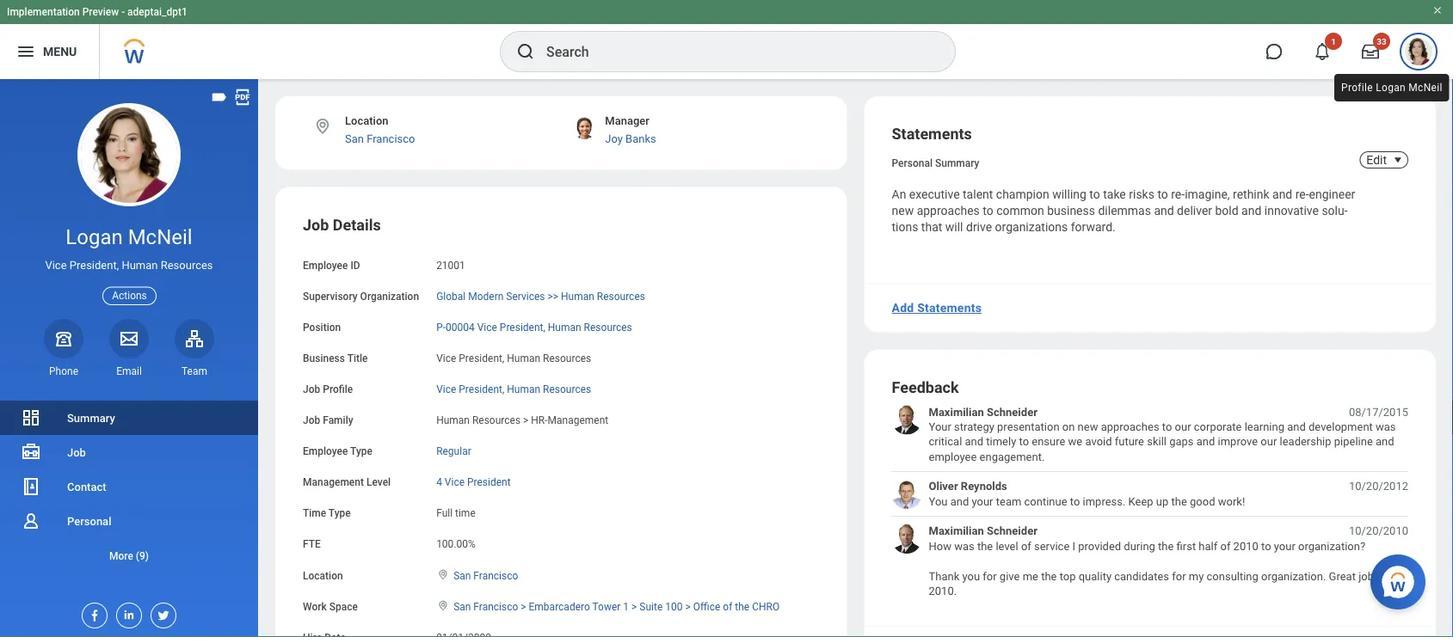 Task type: describe. For each thing, give the bounding box(es) containing it.
will
[[946, 220, 963, 234]]

leadership
[[1280, 436, 1332, 449]]

contact
[[67, 481, 106, 494]]

maximilian for strategy
[[929, 406, 984, 419]]

top
[[1060, 570, 1076, 583]]

location image for location
[[436, 569, 450, 581]]

resources up hr- at left
[[543, 384, 591, 396]]

quality
[[1079, 570, 1112, 583]]

the left level
[[978, 540, 993, 553]]

1 horizontal spatial summary
[[935, 157, 980, 170]]

to up drive
[[983, 204, 994, 218]]

profile inside tooltip
[[1342, 82, 1373, 94]]

p-00004 vice president, human resources
[[436, 322, 632, 334]]

and up leadership at the bottom right
[[1288, 421, 1306, 434]]

job family
[[303, 415, 353, 427]]

presentation
[[998, 421, 1060, 434]]

2010.
[[929, 585, 957, 598]]

more
[[109, 550, 133, 562]]

employee's photo (oliver reynolds) image
[[892, 479, 922, 509]]

innovative
[[1265, 204, 1319, 218]]

location for location
[[303, 570, 343, 582]]

your
[[929, 421, 952, 434]]

and down risks
[[1154, 204, 1174, 218]]

manager
[[605, 114, 650, 127]]

location image for work space
[[436, 600, 450, 612]]

job details group
[[303, 215, 820, 638]]

joy banks link
[[605, 132, 656, 145]]

job
[[1359, 570, 1374, 583]]

email
[[116, 366, 142, 378]]

linkedin image
[[117, 604, 136, 622]]

-
[[121, 6, 125, 18]]

job inside 'navigation pane' region
[[67, 446, 86, 459]]

to up skill
[[1163, 421, 1172, 434]]

human inside job family element
[[436, 415, 470, 427]]

summary link
[[0, 401, 258, 435]]

office
[[693, 601, 721, 613]]

implementation preview -   adeptai_dpt1
[[7, 6, 187, 18]]

global
[[436, 291, 466, 303]]

francisco inside location san francisco
[[367, 132, 415, 145]]

>>
[[548, 291, 559, 303]]

profile inside job details group
[[323, 384, 353, 396]]

personal for personal summary
[[892, 157, 933, 170]]

global modern services >> human resources link
[[436, 287, 645, 303]]

resources inside business title element
[[543, 353, 591, 365]]

1 re- from the left
[[1172, 188, 1185, 202]]

21001
[[436, 259, 465, 272]]

deliver
[[1177, 204, 1213, 218]]

management inside job family element
[[548, 415, 609, 427]]

and down "rethink"
[[1242, 204, 1262, 218]]

employee id
[[303, 259, 360, 272]]

schneider for presentation
[[987, 406, 1038, 419]]

first
[[1177, 540, 1196, 553]]

contact image
[[21, 477, 41, 497]]

human inside business title element
[[507, 353, 541, 365]]

half
[[1199, 540, 1218, 553]]

location san francisco
[[345, 114, 415, 145]]

employee
[[929, 451, 977, 464]]

type for time type
[[329, 508, 351, 520]]

team
[[182, 366, 207, 378]]

common
[[997, 204, 1045, 218]]

suite
[[640, 601, 663, 613]]

list containing maximilian schneider
[[892, 405, 1409, 599]]

supervisory
[[303, 291, 358, 303]]

that
[[922, 220, 943, 234]]

job profile
[[303, 384, 353, 396]]

level
[[367, 477, 391, 489]]

phone logan mcneil element
[[44, 365, 83, 379]]

job details
[[303, 216, 381, 234]]

email logan mcneil element
[[109, 365, 149, 379]]

francisco for san francisco > embarcadero tower 1 > suite 100 > office of the chro
[[474, 601, 518, 613]]

president, inside 'navigation pane' region
[[70, 259, 119, 272]]

10/20/2012
[[1349, 480, 1409, 493]]

1 inside button
[[1331, 36, 1336, 46]]

menu button
[[0, 24, 99, 79]]

good
[[1190, 495, 1216, 508]]

engineer
[[1310, 188, 1356, 202]]

and down strategy
[[965, 436, 984, 449]]

vice inside 'link'
[[477, 322, 497, 334]]

family
[[323, 415, 353, 427]]

human up job family element
[[507, 384, 541, 396]]

champion
[[996, 188, 1050, 202]]

and up innovative
[[1273, 188, 1293, 202]]

human inside 'navigation pane' region
[[122, 259, 158, 272]]

future
[[1115, 436, 1145, 449]]

phone image
[[52, 329, 76, 349]]

your inside 'how was the level of service i provided during the first half of 2010 to your organization? thank you for give me the top quality candidates for my consulting organization. great job in 2010.'
[[1274, 540, 1296, 553]]

new inside an executive talent champion willing to take risks to re-imagine, rethink and re-engineer new approaches to common business dilemmas and deliver bold and innovative solu tions that will drive organizations forward.
[[892, 204, 914, 218]]

2 for from the left
[[1172, 570, 1186, 583]]

organization.
[[1262, 570, 1327, 583]]

personal summary element
[[892, 154, 980, 170]]

oliver reynolds
[[929, 480, 1008, 493]]

willing
[[1053, 188, 1087, 202]]

president, down business title element
[[459, 384, 505, 396]]

close environment banner image
[[1433, 5, 1443, 15]]

engagement.
[[980, 451, 1045, 464]]

2 horizontal spatial of
[[1221, 540, 1231, 553]]

rethink
[[1233, 188, 1270, 202]]

twitter image
[[151, 604, 170, 623]]

global modern services >> human resources
[[436, 291, 645, 303]]

banks
[[626, 132, 656, 145]]

2 re- from the left
[[1296, 188, 1310, 202]]

00004
[[446, 322, 475, 334]]

talent
[[963, 188, 993, 202]]

reynolds
[[961, 480, 1008, 493]]

menu banner
[[0, 0, 1454, 79]]

33 button
[[1352, 33, 1391, 71]]

phone
[[49, 366, 78, 378]]

summary image
[[21, 408, 41, 429]]

employee for employee id
[[303, 259, 348, 272]]

personal image
[[21, 511, 41, 532]]

team
[[996, 495, 1022, 508]]

employee's photo (maximilian schneider) image for how was the level of service i provided during the first half of 2010 to your organization? thank you for give me the top quality candidates for my consulting organization. great job in 2010.
[[892, 524, 922, 554]]

hr-
[[531, 415, 548, 427]]

great
[[1329, 570, 1356, 583]]

consulting
[[1207, 570, 1259, 583]]

continue
[[1025, 495, 1068, 508]]

pipeline
[[1335, 436, 1373, 449]]

francisco for san francisco
[[474, 570, 518, 582]]

and down oliver reynolds link
[[951, 495, 969, 508]]

work!
[[1218, 495, 1246, 508]]

of inside san francisco > embarcadero tower 1 > suite 100 > office of the chro link
[[723, 601, 733, 613]]

i
[[1073, 540, 1076, 553]]

candidates
[[1115, 570, 1170, 583]]

time
[[303, 508, 326, 520]]

was inside "your strategy presentation on new approaches to our corporate learning and development was critical and timely to ensure we avoid future skill gaps and improve our leadership pipeline and employee engagement."
[[1376, 421, 1396, 434]]

the right "up"
[[1172, 495, 1188, 508]]

summary inside 'link'
[[67, 412, 115, 425]]

you
[[929, 495, 948, 508]]

0 vertical spatial location image
[[313, 117, 332, 136]]

skill
[[1147, 436, 1167, 449]]

organization
[[360, 291, 419, 303]]

facebook image
[[83, 604, 102, 623]]

edit link
[[1367, 151, 1387, 169]]

actions
[[112, 290, 147, 302]]

we
[[1069, 436, 1083, 449]]

details
[[333, 216, 381, 234]]

job image
[[21, 442, 41, 463]]

to down the presentation
[[1019, 436, 1029, 449]]

contact link
[[0, 470, 258, 504]]

vice president, human resources for the vice president, human resources link
[[436, 384, 591, 396]]

inbox large image
[[1362, 43, 1380, 60]]

organization?
[[1299, 540, 1366, 553]]

vice president, human resources inside 'navigation pane' region
[[45, 259, 213, 272]]

san francisco
[[454, 570, 518, 582]]

> left suite
[[632, 601, 637, 613]]

to inside 'how was the level of service i provided during the first half of 2010 to your organization? thank you for give me the top quality candidates for my consulting organization. great job in 2010.'
[[1262, 540, 1272, 553]]

full time
[[436, 508, 476, 520]]

add
[[892, 301, 914, 316]]

regular link
[[436, 442, 471, 458]]

resources inside 'navigation pane' region
[[161, 259, 213, 272]]

human right >>
[[561, 291, 595, 303]]

job for job family
[[303, 415, 320, 427]]

to right risks
[[1158, 188, 1169, 202]]

notifications large image
[[1314, 43, 1331, 60]]

manager joy banks
[[605, 114, 656, 145]]

and down corporate
[[1197, 436, 1215, 449]]

vice up regular link
[[436, 384, 456, 396]]

san inside location san francisco
[[345, 132, 364, 145]]

employee type
[[303, 446, 373, 458]]



Task type: vqa. For each thing, say whether or not it's contained in the screenshot.
Quick Expenses to the bottom
no



Task type: locate. For each thing, give the bounding box(es) containing it.
1 vertical spatial san
[[454, 570, 471, 582]]

job left 'family'
[[303, 415, 320, 427]]

bold
[[1216, 204, 1239, 218]]

chro
[[752, 601, 780, 613]]

maximilian schneider link for was
[[929, 524, 1038, 539]]

0 vertical spatial san francisco link
[[345, 132, 415, 145]]

0 vertical spatial francisco
[[367, 132, 415, 145]]

employee for employee type
[[303, 446, 348, 458]]

view team image
[[184, 329, 205, 349]]

maximilian schneider link for strategy
[[929, 405, 1038, 420]]

1 inside job details group
[[623, 601, 629, 613]]

> left embarcadero
[[521, 601, 526, 613]]

p-
[[436, 322, 446, 334]]

avoid
[[1086, 436, 1112, 449]]

human inside 'link'
[[548, 322, 581, 334]]

during
[[1124, 540, 1156, 553]]

of right level
[[1021, 540, 1032, 553]]

0 vertical spatial maximilian schneider
[[929, 406, 1038, 419]]

approaches up future at bottom
[[1101, 421, 1160, 434]]

2 employee's photo (maximilian schneider) image from the top
[[892, 524, 922, 554]]

1 schneider from the top
[[987, 406, 1038, 419]]

0 vertical spatial maximilian
[[929, 406, 984, 419]]

employee id element
[[436, 249, 465, 272]]

your up 'organization.'
[[1274, 540, 1296, 553]]

job link
[[0, 435, 258, 470]]

1 vertical spatial employee
[[303, 446, 348, 458]]

the left first
[[1158, 540, 1174, 553]]

re- up innovative
[[1296, 188, 1310, 202]]

personal link
[[0, 504, 258, 539]]

1 vertical spatial new
[[1078, 421, 1099, 434]]

list
[[0, 401, 258, 573], [892, 405, 1409, 599]]

2 maximilian schneider from the top
[[929, 525, 1038, 538]]

for left my on the right of page
[[1172, 570, 1186, 583]]

time type
[[303, 508, 351, 520]]

regular
[[436, 446, 471, 458]]

location inside job details group
[[303, 570, 343, 582]]

title
[[347, 353, 368, 365]]

0 vertical spatial statements
[[892, 125, 972, 143]]

location image
[[313, 117, 332, 136], [436, 569, 450, 581], [436, 600, 450, 612]]

give
[[1000, 570, 1020, 583]]

keep
[[1129, 495, 1154, 508]]

1 horizontal spatial location
[[345, 114, 389, 127]]

joy
[[605, 132, 623, 145]]

1 for from the left
[[983, 570, 997, 583]]

full time element
[[436, 504, 476, 520]]

1 button
[[1304, 33, 1343, 71]]

0 vertical spatial new
[[892, 204, 914, 218]]

1 vertical spatial francisco
[[474, 570, 518, 582]]

1 horizontal spatial for
[[1172, 570, 1186, 583]]

resources down logan mcneil on the top
[[161, 259, 213, 272]]

mcneil up actions
[[128, 225, 192, 250]]

job family element
[[436, 404, 609, 428]]

president, down the 00004
[[459, 353, 505, 365]]

job down the business
[[303, 384, 320, 396]]

0 horizontal spatial summary
[[67, 412, 115, 425]]

president, down logan mcneil on the top
[[70, 259, 119, 272]]

maximilian up the 'your'
[[929, 406, 984, 419]]

management down employee type
[[303, 477, 364, 489]]

president, up business title element
[[500, 322, 545, 334]]

dilemmas
[[1099, 204, 1151, 218]]

type right time
[[329, 508, 351, 520]]

1 vertical spatial was
[[955, 540, 975, 553]]

1 horizontal spatial our
[[1261, 436, 1277, 449]]

schneider
[[987, 406, 1038, 419], [987, 525, 1038, 538]]

1 vertical spatial statements
[[918, 301, 982, 316]]

2 schneider from the top
[[987, 525, 1038, 538]]

was
[[1376, 421, 1396, 434], [955, 540, 975, 553]]

profile logan mcneil tooltip
[[1331, 71, 1453, 105]]

(9)
[[136, 550, 149, 562]]

team logan mcneil element
[[175, 365, 214, 379]]

resources right >>
[[597, 291, 645, 303]]

2 maximilian schneider link from the top
[[929, 524, 1038, 539]]

1 vertical spatial profile
[[323, 384, 353, 396]]

timely
[[987, 436, 1017, 449]]

business title element
[[436, 342, 591, 366]]

preview
[[82, 6, 119, 18]]

0 vertical spatial summary
[[935, 157, 980, 170]]

0 vertical spatial employee
[[303, 259, 348, 272]]

personal down contact in the bottom of the page
[[67, 515, 111, 528]]

resources down the vice president, human resources link
[[472, 415, 521, 427]]

0 vertical spatial vice president, human resources
[[45, 259, 213, 272]]

vice president, human resources up job family element
[[436, 384, 591, 396]]

summary
[[935, 157, 980, 170], [67, 412, 115, 425]]

approaches up will
[[917, 204, 980, 218]]

resources down 'p-00004 vice president, human resources'
[[543, 353, 591, 365]]

0 horizontal spatial new
[[892, 204, 914, 218]]

> left hr- at left
[[523, 415, 529, 427]]

summary up job link
[[67, 412, 115, 425]]

0 vertical spatial logan
[[1376, 82, 1406, 94]]

personal up an
[[892, 157, 933, 170]]

2 vertical spatial vice president, human resources
[[436, 384, 591, 396]]

Search Workday  search field
[[546, 33, 920, 71]]

the inside san francisco > embarcadero tower 1 > suite 100 > office of the chro link
[[735, 601, 750, 613]]

approaches inside an executive talent champion willing to take risks to re-imagine, rethink and re-engineer new approaches to common business dilemmas and deliver bold and innovative solu tions that will drive organizations forward.
[[917, 204, 980, 218]]

job for job details
[[303, 216, 329, 234]]

1 horizontal spatial re-
[[1296, 188, 1310, 202]]

1 horizontal spatial was
[[1376, 421, 1396, 434]]

1 horizontal spatial approaches
[[1101, 421, 1160, 434]]

to left impress. on the bottom of the page
[[1070, 495, 1080, 508]]

1 horizontal spatial management
[[548, 415, 609, 427]]

1 horizontal spatial your
[[1274, 540, 1296, 553]]

profile down inbox large image
[[1342, 82, 1373, 94]]

business title
[[303, 353, 368, 365]]

2 vertical spatial san
[[454, 601, 471, 613]]

0 vertical spatial your
[[972, 495, 994, 508]]

logan up actions
[[66, 225, 123, 250]]

1 employee's photo (maximilian schneider) image from the top
[[892, 405, 922, 435]]

maximilian schneider link
[[929, 405, 1038, 420], [929, 524, 1038, 539]]

schneider up level
[[987, 525, 1038, 538]]

actions button
[[103, 287, 156, 305]]

san for san francisco > embarcadero tower 1 > suite 100 > office of the chro
[[454, 601, 471, 613]]

logan inside 'navigation pane' region
[[66, 225, 123, 250]]

0 horizontal spatial management
[[303, 477, 364, 489]]

hire date element
[[436, 622, 491, 638]]

1
[[1331, 36, 1336, 46], [623, 601, 629, 613]]

0 vertical spatial personal
[[892, 157, 933, 170]]

new up avoid
[[1078, 421, 1099, 434]]

vice president, human resources up the vice president, human resources link
[[436, 353, 591, 365]]

location image up hire date element
[[436, 600, 450, 612]]

maximilian schneider link up level
[[929, 524, 1038, 539]]

0 horizontal spatial list
[[0, 401, 258, 573]]

type
[[350, 446, 373, 458], [329, 508, 351, 520]]

0 vertical spatial type
[[350, 446, 373, 458]]

0 horizontal spatial re-
[[1172, 188, 1185, 202]]

personal for personal
[[67, 515, 111, 528]]

0 horizontal spatial for
[[983, 570, 997, 583]]

1 vertical spatial location image
[[436, 569, 450, 581]]

for right you
[[983, 570, 997, 583]]

to right 2010
[[1262, 540, 1272, 553]]

0 horizontal spatial logan
[[66, 225, 123, 250]]

maximilian for was
[[929, 525, 984, 538]]

human down logan mcneil on the top
[[122, 259, 158, 272]]

mail image
[[119, 329, 139, 349]]

1 vertical spatial maximilian
[[929, 525, 984, 538]]

location inside location san francisco
[[345, 114, 389, 127]]

fte element
[[436, 529, 476, 552]]

logan inside tooltip
[[1376, 82, 1406, 94]]

statements up personal summary element at the top
[[892, 125, 972, 143]]

1 horizontal spatial new
[[1078, 421, 1099, 434]]

1 vertical spatial summary
[[67, 412, 115, 425]]

maximilian schneider up strategy
[[929, 406, 1038, 419]]

human up the vice president, human resources link
[[507, 353, 541, 365]]

new down an
[[892, 204, 914, 218]]

to take
[[1090, 188, 1126, 202]]

0 horizontal spatial location
[[303, 570, 343, 582]]

1 horizontal spatial logan
[[1376, 82, 1406, 94]]

1 maximilian schneider from the top
[[929, 406, 1038, 419]]

navigation pane region
[[0, 79, 258, 638]]

2 vertical spatial francisco
[[474, 601, 518, 613]]

resources inside 'link'
[[584, 322, 632, 334]]

1 vertical spatial our
[[1261, 436, 1277, 449]]

vice down p-
[[436, 353, 456, 365]]

my
[[1189, 570, 1204, 583]]

mcneil inside profile logan mcneil tooltip
[[1409, 82, 1443, 94]]

and down 08/17/2015
[[1376, 436, 1395, 449]]

0 horizontal spatial 1
[[623, 601, 629, 613]]

vice right '4'
[[445, 477, 465, 489]]

schneider for the
[[987, 525, 1038, 538]]

0 vertical spatial management
[[548, 415, 609, 427]]

vice president, human resources
[[45, 259, 213, 272], [436, 353, 591, 365], [436, 384, 591, 396]]

statements inside button
[[918, 301, 982, 316]]

location image left location san francisco
[[313, 117, 332, 136]]

implementation
[[7, 6, 80, 18]]

type up the "management level"
[[350, 446, 373, 458]]

up
[[1157, 495, 1169, 508]]

profile logan mcneil
[[1342, 82, 1443, 94]]

1 maximilian from the top
[[929, 406, 984, 419]]

1 vertical spatial maximilian schneider link
[[929, 524, 1038, 539]]

menu
[[43, 44, 77, 59]]

1 vertical spatial location
[[303, 570, 343, 582]]

maximilian up 'how'
[[929, 525, 984, 538]]

1 vertical spatial personal
[[67, 515, 111, 528]]

business
[[1048, 204, 1096, 218]]

1 horizontal spatial personal
[[892, 157, 933, 170]]

solu
[[1322, 204, 1348, 218]]

1 horizontal spatial san francisco link
[[454, 567, 518, 582]]

location image down 100.00%
[[436, 569, 450, 581]]

adeptai_dpt1
[[127, 6, 187, 18]]

san francisco > embarcadero tower 1 > suite 100 > office of the chro link
[[454, 598, 780, 613]]

1 right notifications large image
[[1331, 36, 1336, 46]]

human up regular link
[[436, 415, 470, 427]]

0 vertical spatial profile
[[1342, 82, 1373, 94]]

president, inside business title element
[[459, 353, 505, 365]]

1 vertical spatial san francisco link
[[454, 567, 518, 582]]

human down >>
[[548, 322, 581, 334]]

1 vertical spatial maximilian schneider
[[929, 525, 1038, 538]]

summary up talent on the right top
[[935, 157, 980, 170]]

of right office
[[723, 601, 733, 613]]

1 vertical spatial mcneil
[[128, 225, 192, 250]]

profile logan mcneil image
[[1405, 38, 1433, 69]]

employee down the job family
[[303, 446, 348, 458]]

vice right the 00004
[[477, 322, 497, 334]]

0 vertical spatial location
[[345, 114, 389, 127]]

your down the 'reynolds'
[[972, 495, 994, 508]]

mcneil inside 'navigation pane' region
[[128, 225, 192, 250]]

1 horizontal spatial of
[[1021, 540, 1032, 553]]

list containing summary
[[0, 401, 258, 573]]

feedback
[[892, 379, 959, 397]]

search image
[[516, 41, 536, 62]]

0 horizontal spatial san francisco link
[[345, 132, 415, 145]]

1 horizontal spatial 1
[[1331, 36, 1336, 46]]

fte
[[303, 539, 321, 551]]

was inside 'how was the level of service i provided during the first half of 2010 to your organization? thank you for give me the top quality candidates for my consulting organization. great job in 2010.'
[[955, 540, 975, 553]]

of
[[1021, 540, 1032, 553], [1221, 540, 1231, 553], [723, 601, 733, 613]]

was right 'how'
[[955, 540, 975, 553]]

the left the chro
[[735, 601, 750, 613]]

personal summary
[[892, 157, 980, 170]]

vice inside business title element
[[436, 353, 456, 365]]

level
[[996, 540, 1019, 553]]

resources inside job family element
[[472, 415, 521, 427]]

08/17/2015
[[1349, 406, 1409, 419]]

2 maximilian from the top
[[929, 525, 984, 538]]

0 horizontal spatial was
[[955, 540, 975, 553]]

vice president, human resources link
[[436, 380, 591, 396]]

employee's photo (maximilian schneider) image left the 'your'
[[892, 405, 922, 435]]

work
[[303, 601, 327, 613]]

email button
[[109, 319, 149, 379]]

more (9) button
[[0, 539, 258, 573]]

to
[[1158, 188, 1169, 202], [983, 204, 994, 218], [1163, 421, 1172, 434], [1019, 436, 1029, 449], [1070, 495, 1080, 508], [1262, 540, 1272, 553]]

1 vertical spatial approaches
[[1101, 421, 1160, 434]]

0 horizontal spatial personal
[[67, 515, 111, 528]]

mcneil down profile logan mcneil icon
[[1409, 82, 1443, 94]]

tag image
[[210, 88, 229, 107]]

0 horizontal spatial profile
[[323, 384, 353, 396]]

2 vertical spatial location image
[[436, 600, 450, 612]]

development
[[1309, 421, 1373, 434]]

1 employee from the top
[[303, 259, 348, 272]]

vice up phone image
[[45, 259, 67, 272]]

the right me
[[1041, 570, 1057, 583]]

1 horizontal spatial profile
[[1342, 82, 1373, 94]]

location for location san francisco
[[345, 114, 389, 127]]

1 horizontal spatial mcneil
[[1409, 82, 1443, 94]]

0 vertical spatial our
[[1175, 421, 1192, 434]]

0 vertical spatial maximilian schneider link
[[929, 405, 1038, 420]]

justify image
[[15, 41, 36, 62]]

personal inside 'navigation pane' region
[[67, 515, 111, 528]]

1 vertical spatial schneider
[[987, 525, 1038, 538]]

vice president, human resources for business title element
[[436, 353, 591, 365]]

1 vertical spatial 1
[[623, 601, 629, 613]]

corporate
[[1194, 421, 1242, 434]]

team link
[[175, 319, 214, 379]]

0 vertical spatial approaches
[[917, 204, 980, 218]]

1 vertical spatial vice president, human resources
[[436, 353, 591, 365]]

employee's photo (maximilian schneider) image for your strategy presentation on new approaches to our corporate learning and development was critical and timely to ensure we avoid future skill gaps and improve our leadership pipeline and employee engagement.
[[892, 405, 922, 435]]

our down learning
[[1261, 436, 1277, 449]]

> right 100
[[685, 601, 691, 613]]

type for employee type
[[350, 446, 373, 458]]

> inside job family element
[[523, 415, 529, 427]]

job up contact in the bottom of the page
[[67, 446, 86, 459]]

edit
[[1367, 153, 1387, 167]]

strategy
[[954, 421, 995, 434]]

supervisory organization
[[303, 291, 419, 303]]

0 vertical spatial 1
[[1331, 36, 1336, 46]]

human
[[122, 259, 158, 272], [561, 291, 595, 303], [548, 322, 581, 334], [507, 353, 541, 365], [507, 384, 541, 396], [436, 415, 470, 427]]

services
[[506, 291, 545, 303]]

oliver
[[929, 480, 958, 493]]

2 employee from the top
[[303, 446, 348, 458]]

vice inside 'navigation pane' region
[[45, 259, 67, 272]]

1 vertical spatial employee's photo (maximilian schneider) image
[[892, 524, 922, 554]]

0 vertical spatial employee's photo (maximilian schneider) image
[[892, 405, 922, 435]]

management down the vice president, human resources link
[[548, 415, 609, 427]]

0 horizontal spatial of
[[723, 601, 733, 613]]

you and your team continue to impress.  keep up the good work!
[[929, 495, 1246, 508]]

new inside "your strategy presentation on new approaches to our corporate learning and development was critical and timely to ensure we avoid future skill gaps and improve our leadership pipeline and employee engagement."
[[1078, 421, 1099, 434]]

0 vertical spatial mcneil
[[1409, 82, 1443, 94]]

1 vertical spatial type
[[329, 508, 351, 520]]

our up gaps
[[1175, 421, 1192, 434]]

4
[[436, 477, 442, 489]]

id
[[351, 259, 360, 272]]

critical
[[929, 436, 962, 449]]

1 maximilian schneider link from the top
[[929, 405, 1038, 420]]

approaches inside "your strategy presentation on new approaches to our corporate learning and development was critical and timely to ensure we avoid future skill gaps and improve our leadership pipeline and employee engagement."
[[1101, 421, 1160, 434]]

0 vertical spatial san
[[345, 132, 364, 145]]

1 vertical spatial management
[[303, 477, 364, 489]]

employee left 'id'
[[303, 259, 348, 272]]

more (9)
[[109, 550, 149, 562]]

view printable version (pdf) image
[[233, 88, 252, 107]]

vice
[[45, 259, 67, 272], [477, 322, 497, 334], [436, 353, 456, 365], [436, 384, 456, 396], [445, 477, 465, 489]]

job left details
[[303, 216, 329, 234]]

caret down image
[[1388, 153, 1409, 167]]

drive
[[966, 220, 992, 234]]

100.00%
[[436, 539, 476, 551]]

maximilian schneider link up strategy
[[929, 405, 1038, 420]]

maximilian schneider for strategy
[[929, 406, 1038, 419]]

vice president, human resources down logan mcneil on the top
[[45, 259, 213, 272]]

logan down "33" button
[[1376, 82, 1406, 94]]

san for san francisco
[[454, 570, 471, 582]]

san francisco > embarcadero tower 1 > suite 100 > office of the chro
[[454, 601, 780, 613]]

president, inside 'link'
[[500, 322, 545, 334]]

4 vice president link
[[436, 473, 511, 489]]

employee's photo (maximilian schneider) image left 'how'
[[892, 524, 922, 554]]

profile up 'family'
[[323, 384, 353, 396]]

1 horizontal spatial list
[[892, 405, 1409, 599]]

of right half
[[1221, 540, 1231, 553]]

1 right tower
[[623, 601, 629, 613]]

1 vertical spatial your
[[1274, 540, 1296, 553]]

logan mcneil
[[66, 225, 192, 250]]

business
[[303, 353, 345, 365]]

executive
[[910, 188, 960, 202]]

embarcadero
[[529, 601, 590, 613]]

statements right add
[[918, 301, 982, 316]]

schneider up the presentation
[[987, 406, 1038, 419]]

job for job profile
[[303, 384, 320, 396]]

job
[[303, 216, 329, 234], [303, 384, 320, 396], [303, 415, 320, 427], [67, 446, 86, 459]]

1 vertical spatial logan
[[66, 225, 123, 250]]

mcneil
[[1409, 82, 1443, 94], [128, 225, 192, 250]]

resources down global modern services >> human resources
[[584, 322, 632, 334]]

0 vertical spatial schneider
[[987, 406, 1038, 419]]

was down 08/17/2015
[[1376, 421, 1396, 434]]

maximilian schneider for was
[[929, 525, 1038, 538]]

0 horizontal spatial approaches
[[917, 204, 980, 218]]

position
[[303, 322, 341, 334]]

0 horizontal spatial your
[[972, 495, 994, 508]]

0 horizontal spatial our
[[1175, 421, 1192, 434]]

0 vertical spatial was
[[1376, 421, 1396, 434]]

0 horizontal spatial mcneil
[[128, 225, 192, 250]]

re- up deliver
[[1172, 188, 1185, 202]]

employee's photo (maximilian schneider) image
[[892, 405, 922, 435], [892, 524, 922, 554]]

improve
[[1218, 436, 1258, 449]]

notifications element
[[1414, 34, 1428, 48]]

san
[[345, 132, 364, 145], [454, 570, 471, 582], [454, 601, 471, 613]]

president,
[[70, 259, 119, 272], [500, 322, 545, 334], [459, 353, 505, 365], [459, 384, 505, 396]]



